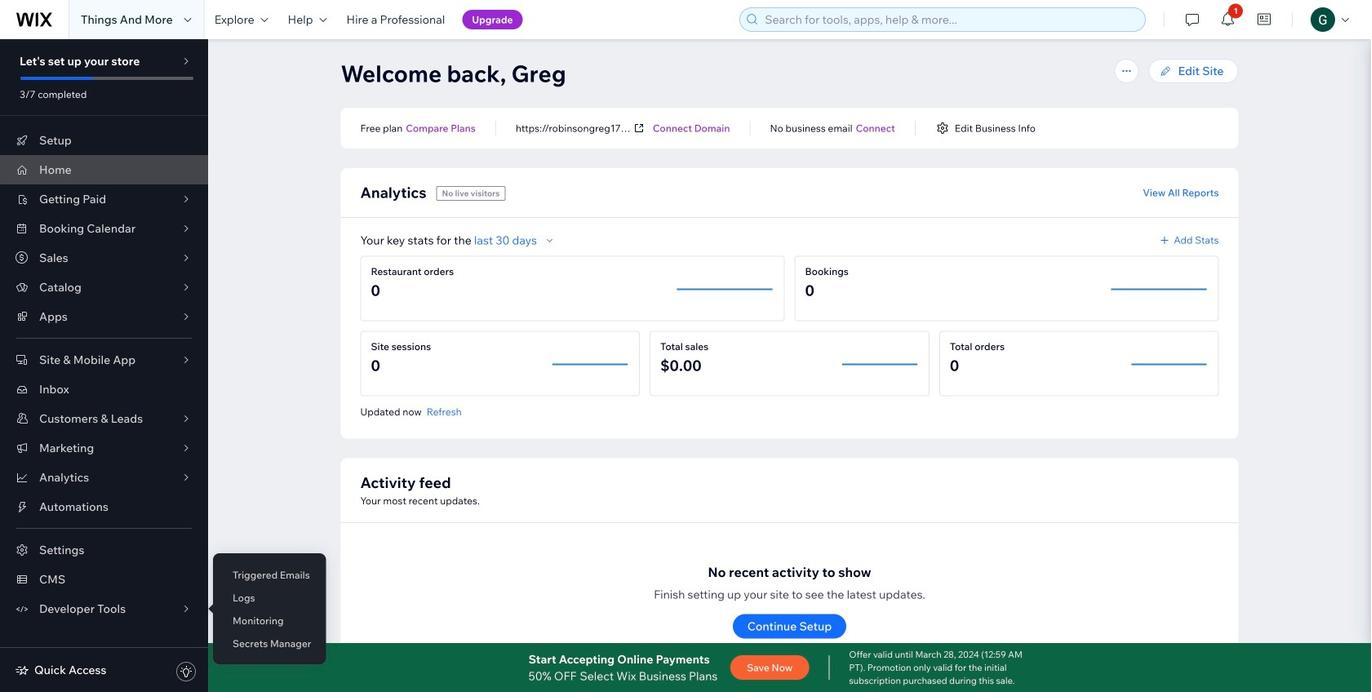 Task type: locate. For each thing, give the bounding box(es) containing it.
sidebar element
[[0, 39, 208, 692]]



Task type: describe. For each thing, give the bounding box(es) containing it.
Search for tools, apps, help & more... field
[[760, 8, 1140, 31]]



Task type: vqa. For each thing, say whether or not it's contained in the screenshot.
the Sidebar element
yes



